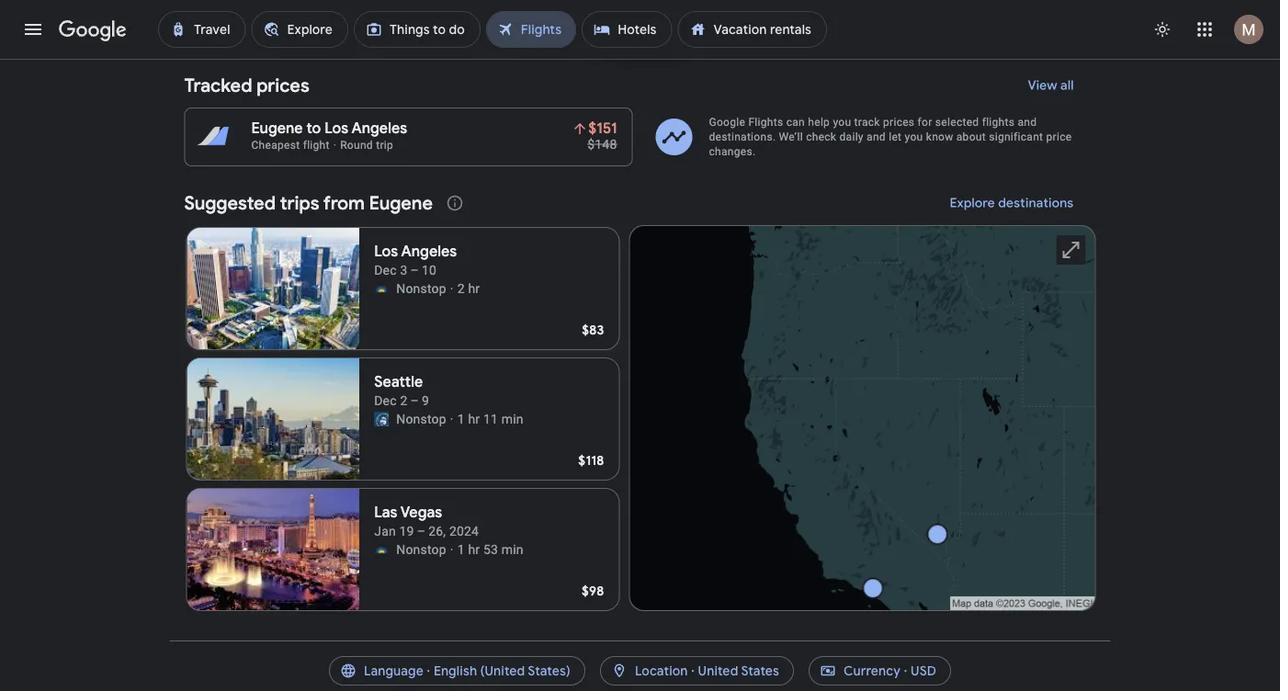 Task type: describe. For each thing, give the bounding box(es) containing it.
usd
[[911, 663, 937, 679]]

suggested trips from eugene region
[[184, 181, 1096, 619]]

1 vertical spatial and
[[867, 131, 886, 143]]

los inside los angeles dec 3 – 10
[[374, 242, 398, 261]]

cheapest
[[251, 139, 300, 152]]

explore button
[[590, 21, 690, 58]]

change appearance image
[[1141, 7, 1185, 51]]

$83
[[582, 322, 604, 338]]

know
[[926, 131, 954, 143]]

flights
[[982, 116, 1015, 129]]

nonstop for dec
[[396, 411, 447, 427]]

nonstop for angeles
[[396, 281, 447, 296]]

explore for explore
[[630, 31, 676, 48]]

prices inside google flights can help you track prices for selected flights and destinations. we'll check daily and let you know about significant price changes.
[[883, 116, 915, 129]]

allegiant image
[[374, 542, 389, 557]]

2
[[457, 281, 465, 296]]

currency
[[844, 663, 901, 679]]

language
[[364, 663, 424, 679]]

to
[[307, 119, 321, 138]]

$148
[[588, 137, 617, 152]]

(united
[[480, 663, 525, 679]]

eugene inside region
[[369, 191, 433, 215]]

151 US dollars text field
[[588, 119, 617, 138]]

1 hr 53 min
[[457, 542, 524, 557]]

19 – 26,
[[399, 524, 446, 539]]

vegas
[[400, 503, 442, 522]]

cheapest flight
[[251, 139, 330, 152]]

hr for las vegas
[[468, 542, 480, 557]]

round
[[340, 139, 373, 152]]

las
[[374, 503, 398, 522]]

2 – 9
[[400, 393, 429, 408]]

help
[[808, 116, 830, 129]]

tracked prices region
[[184, 63, 1096, 166]]

round trip
[[340, 139, 393, 152]]

states
[[741, 663, 780, 679]]

changes.
[[709, 145, 756, 158]]

0 horizontal spatial you
[[833, 116, 852, 129]]

significant
[[989, 131, 1044, 143]]

english (united states)
[[434, 663, 571, 679]]

suggested
[[184, 191, 276, 215]]

jan
[[374, 524, 396, 539]]

explore destinations button
[[928, 181, 1096, 225]]

explore for explore destinations
[[950, 195, 996, 211]]

1 horizontal spatial and
[[1018, 116, 1037, 129]]

angeles inside los angeles dec 3 – 10
[[401, 242, 457, 261]]

google
[[709, 116, 746, 129]]

flights
[[749, 116, 784, 129]]

los inside 'tracked prices' region
[[325, 119, 349, 138]]

148 US dollars text field
[[588, 137, 617, 152]]

google flights can help you track prices for selected flights and destinations. we'll check daily and let you know about significant price changes.
[[709, 116, 1072, 158]]

destinations
[[999, 195, 1074, 211]]

suggested trips from eugene
[[184, 191, 433, 215]]

flight
[[303, 139, 330, 152]]

eugene inside 'tracked prices' region
[[251, 119, 303, 138]]

united
[[698, 663, 739, 679]]

price
[[1047, 131, 1072, 143]]

location
[[635, 663, 688, 679]]

dec inside los angeles dec 3 – 10
[[374, 262, 397, 278]]

trip
[[376, 139, 393, 152]]

check
[[806, 131, 837, 143]]

all
[[1061, 77, 1074, 94]]

$98
[[582, 583, 604, 599]]

las vegas jan 19 – 26, 2024
[[374, 503, 479, 539]]



Task type: locate. For each thing, give the bounding box(es) containing it.
tracked
[[184, 74, 252, 97]]

2 vertical spatial hr
[[468, 542, 480, 557]]

eugene to los angeles
[[251, 119, 407, 138]]

eugene right from
[[369, 191, 433, 215]]

dec up the alaska image
[[374, 393, 397, 408]]

1 vertical spatial 1
[[457, 542, 465, 557]]

0 vertical spatial eugene
[[251, 119, 303, 138]]

hr left the 53
[[468, 542, 480, 557]]

los
[[325, 119, 349, 138], [374, 242, 398, 261]]

2 vertical spatial  image
[[450, 541, 454, 559]]

2 hr
[[457, 281, 480, 296]]

let
[[889, 131, 902, 143]]

hr for los angeles
[[468, 281, 480, 296]]

nonstop down 19 – 26,
[[396, 542, 447, 557]]

nonstop down 3 – 10
[[396, 281, 447, 296]]

1 vertical spatial min
[[502, 542, 524, 557]]

english
[[434, 663, 477, 679]]

 image for los angeles
[[450, 279, 454, 298]]

and down track
[[867, 131, 886, 143]]

2 hr from the top
[[468, 411, 480, 427]]

0 vertical spatial you
[[833, 116, 852, 129]]

prices
[[257, 74, 309, 97], [883, 116, 915, 129]]

2 nonstop from the top
[[396, 411, 447, 427]]

min right 11
[[502, 411, 524, 427]]

angeles up 'trip'
[[352, 119, 407, 138]]

alaska image
[[374, 412, 389, 427]]

2024
[[449, 524, 479, 539]]

0 vertical spatial prices
[[257, 74, 309, 97]]

1 vertical spatial explore
[[950, 195, 996, 211]]

explore up 'tracked prices' region in the top of the page
[[630, 31, 676, 48]]

explore inside button
[[630, 31, 676, 48]]

 image for las vegas
[[450, 541, 454, 559]]

angeles up 3 – 10
[[401, 242, 457, 261]]

1 hr 11 min
[[457, 411, 524, 427]]

0 vertical spatial hr
[[468, 281, 480, 296]]

daily
[[840, 131, 864, 143]]

1 down 2024
[[457, 542, 465, 557]]

1 horizontal spatial explore
[[950, 195, 996, 211]]

min for seattle
[[502, 411, 524, 427]]

hr right 2
[[468, 281, 480, 296]]

2 1 from the top
[[457, 542, 465, 557]]

0 vertical spatial explore
[[630, 31, 676, 48]]

0 vertical spatial min
[[502, 411, 524, 427]]

1 nonstop from the top
[[396, 281, 447, 296]]

0 vertical spatial los
[[325, 119, 349, 138]]

0 vertical spatial 1
[[457, 411, 465, 427]]

 image left 2
[[450, 279, 454, 298]]

allegiant image
[[374, 281, 389, 296]]

seattle
[[374, 373, 423, 392]]

1 min from the top
[[502, 411, 524, 427]]

0 vertical spatial angeles
[[352, 119, 407, 138]]

destinations.
[[709, 131, 776, 143]]

1 horizontal spatial you
[[905, 131, 923, 143]]

1 1 from the top
[[457, 411, 465, 427]]

98 US dollars text field
[[582, 583, 604, 599]]

 image down 2024
[[450, 541, 454, 559]]

main menu image
[[22, 18, 44, 40]]

$151
[[588, 119, 617, 138]]

tracked prices
[[184, 74, 309, 97]]

1 horizontal spatial los
[[374, 242, 398, 261]]

from
[[323, 191, 365, 215]]

eugene up cheapest
[[251, 119, 303, 138]]

you down for
[[905, 131, 923, 143]]

you up daily
[[833, 116, 852, 129]]

 image
[[450, 410, 454, 428]]

explore
[[630, 31, 676, 48], [950, 195, 996, 211]]

83 US dollars text field
[[582, 322, 604, 338]]

1 vertical spatial nonstop
[[396, 411, 447, 427]]

1 horizontal spatial eugene
[[369, 191, 433, 215]]

selected
[[936, 116, 979, 129]]

3 hr from the top
[[468, 542, 480, 557]]

1 horizontal spatial prices
[[883, 116, 915, 129]]

dec inside seattle dec 2 – 9
[[374, 393, 397, 408]]

0 horizontal spatial explore
[[630, 31, 676, 48]]

dec up allegiant image
[[374, 262, 397, 278]]

states)
[[528, 663, 571, 679]]

1 for las vegas
[[457, 542, 465, 557]]

dec
[[374, 262, 397, 278], [374, 393, 397, 408]]

we'll
[[779, 131, 803, 143]]

explore destinations
[[950, 195, 1074, 211]]

track
[[855, 116, 880, 129]]

1
[[457, 411, 465, 427], [457, 542, 465, 557]]

0 horizontal spatial prices
[[257, 74, 309, 97]]

nonstop down the 2 – 9
[[396, 411, 447, 427]]

1 vertical spatial prices
[[883, 116, 915, 129]]

3 – 10
[[400, 262, 437, 278]]

hr for seattle
[[468, 411, 480, 427]]

can
[[787, 116, 805, 129]]

1 vertical spatial los
[[374, 242, 398, 261]]

united states
[[698, 663, 780, 679]]

and
[[1018, 116, 1037, 129], [867, 131, 886, 143]]

118 US dollars text field
[[579, 452, 604, 469]]

for
[[918, 116, 933, 129]]

view
[[1028, 77, 1058, 94]]

0 horizontal spatial eugene
[[251, 119, 303, 138]]

0 horizontal spatial los
[[325, 119, 349, 138]]

los angeles dec 3 – 10
[[374, 242, 457, 278]]

1 vertical spatial you
[[905, 131, 923, 143]]

 image
[[333, 139, 337, 152], [450, 279, 454, 298], [450, 541, 454, 559]]

1 left 11
[[457, 411, 465, 427]]

3 nonstop from the top
[[396, 542, 447, 557]]

0 vertical spatial  image
[[333, 139, 337, 152]]

2 vertical spatial nonstop
[[396, 542, 447, 557]]

hr
[[468, 281, 480, 296], [468, 411, 480, 427], [468, 542, 480, 557]]

0 horizontal spatial and
[[867, 131, 886, 143]]

min for las vegas
[[502, 542, 524, 557]]

nonstop for vegas
[[396, 542, 447, 557]]

hr left 11
[[468, 411, 480, 427]]

1 dec from the top
[[374, 262, 397, 278]]

eugene
[[251, 119, 303, 138], [369, 191, 433, 215]]

11
[[483, 411, 498, 427]]

 image inside 'tracked prices' region
[[333, 139, 337, 152]]

angeles
[[352, 119, 407, 138], [401, 242, 457, 261]]

1 for seattle
[[457, 411, 465, 427]]

angeles inside 'tracked prices' region
[[352, 119, 407, 138]]

1 vertical spatial dec
[[374, 393, 397, 408]]

0 vertical spatial nonstop
[[396, 281, 447, 296]]

2 dec from the top
[[374, 393, 397, 408]]

 image down eugene to los angeles
[[333, 139, 337, 152]]

explore inside button
[[950, 195, 996, 211]]

0 vertical spatial and
[[1018, 116, 1037, 129]]

min
[[502, 411, 524, 427], [502, 542, 524, 557]]

about
[[957, 131, 986, 143]]

nonstop
[[396, 281, 447, 296], [396, 411, 447, 427], [396, 542, 447, 557]]

prices up to
[[257, 74, 309, 97]]

explore left 'destinations'
[[950, 195, 996, 211]]

1 hr from the top
[[468, 281, 480, 296]]

2 min from the top
[[502, 542, 524, 557]]

Flight search field
[[170, 0, 1111, 63]]

$118
[[579, 452, 604, 469]]

min right the 53
[[502, 542, 524, 557]]

prices up "let"
[[883, 116, 915, 129]]

1 vertical spatial eugene
[[369, 191, 433, 215]]

trips
[[280, 191, 319, 215]]

los up allegiant image
[[374, 242, 398, 261]]

los right to
[[325, 119, 349, 138]]

53
[[483, 542, 498, 557]]

1 vertical spatial angeles
[[401, 242, 457, 261]]

view all
[[1028, 77, 1074, 94]]

and up significant
[[1018, 116, 1037, 129]]

1 vertical spatial  image
[[450, 279, 454, 298]]

seattle dec 2 – 9
[[374, 373, 429, 408]]

1 vertical spatial hr
[[468, 411, 480, 427]]

you
[[833, 116, 852, 129], [905, 131, 923, 143]]

0 vertical spatial dec
[[374, 262, 397, 278]]



Task type: vqa. For each thing, say whether or not it's contained in the screenshot.
the View all
yes



